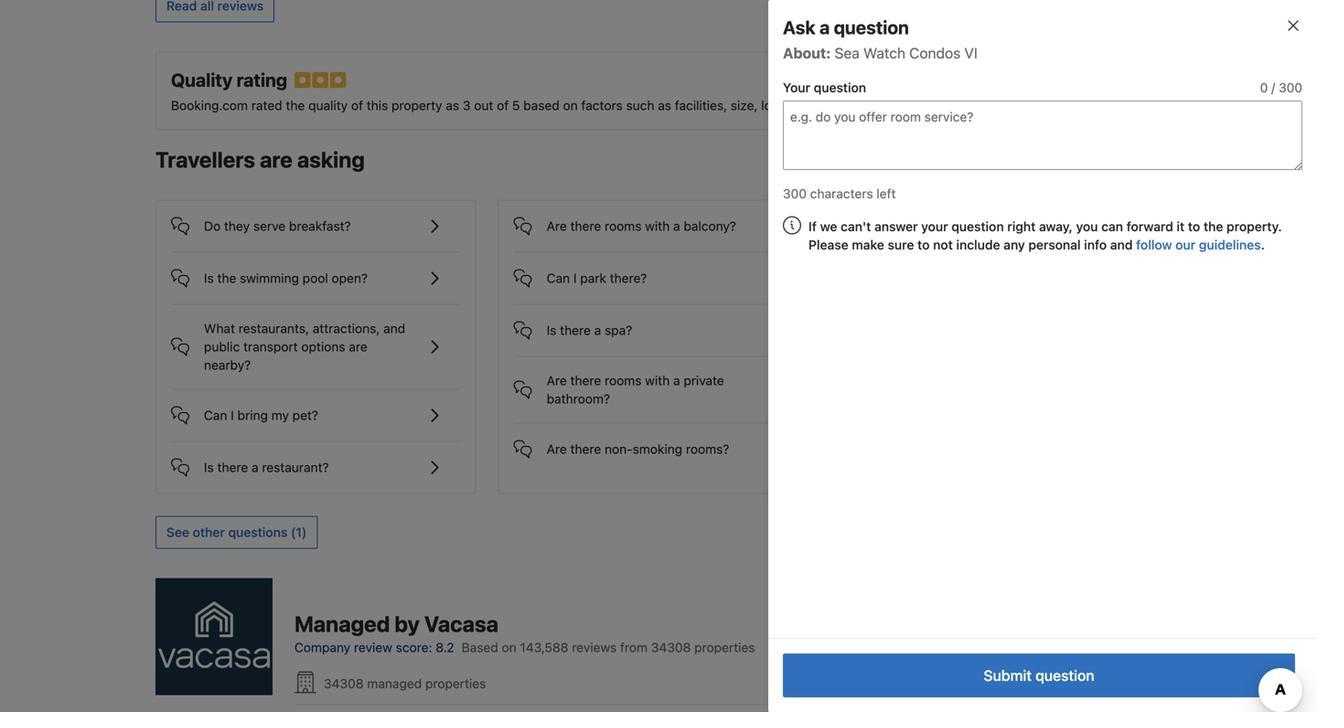 Task type: describe. For each thing, give the bounding box(es) containing it.
if we can't answer your question right away, you can forward it to the property. please make sure to not include any personal info and
[[809, 219, 1282, 253]]

0 horizontal spatial 300
[[783, 186, 807, 201]]

i for park
[[574, 271, 577, 286]]

smoking
[[633, 442, 683, 457]]

travellers
[[156, 147, 255, 173]]

they
[[224, 219, 250, 234]]

is for is there a spa?
[[547, 323, 557, 338]]

0
[[1261, 80, 1268, 95]]

booking.com
[[171, 98, 248, 113]]

location
[[761, 98, 808, 113]]

are inside what restaurants, attractions, and public transport options are nearby?
[[349, 340, 368, 355]]

nearby?
[[204, 358, 251, 373]]

characters
[[810, 186, 873, 201]]

out
[[474, 98, 494, 113]]

the inside the if we can't answer your question right away, you can forward it to the property. please make sure to not include any personal info and
[[1204, 219, 1224, 234]]

i for bring
[[231, 408, 234, 423]]

pool
[[303, 271, 328, 286]]

breakfast?
[[289, 219, 351, 234]]

rooms?
[[686, 442, 730, 457]]

question inside ask a question about: sea watch condos vi
[[834, 16, 909, 38]]

see for see other questions (1)
[[167, 525, 189, 540]]

reviews
[[572, 640, 617, 655]]

0 horizontal spatial properties
[[425, 676, 486, 691]]

spa?
[[605, 323, 632, 338]]

score:
[[396, 640, 432, 655]]

transport
[[243, 340, 298, 355]]

0 horizontal spatial are
[[260, 147, 293, 173]]

rooms for balcony?
[[605, 219, 642, 234]]

your
[[783, 80, 811, 95]]

please
[[809, 237, 849, 253]]

can i park there?
[[547, 271, 647, 286]]

question inside the if we can't answer your question right away, you can forward it to the property. please make sure to not include any personal info and
[[952, 219, 1004, 234]]

vi
[[965, 44, 978, 62]]

rating
[[237, 69, 287, 91]]

submit question button
[[783, 654, 1296, 698]]

(1)
[[291, 525, 307, 540]]

bathroom?
[[547, 392, 610, 407]]

availability
[[1087, 154, 1151, 169]]

is for is there a restaurant?
[[204, 460, 214, 476]]

such
[[626, 98, 655, 113]]

restaurant?
[[262, 460, 329, 476]]

asking
[[297, 147, 365, 173]]

answer
[[875, 219, 918, 234]]

can for can i park there?
[[547, 271, 570, 286]]

1 horizontal spatial on
[[563, 98, 578, 113]]

see availability
[[1061, 154, 1151, 169]]

is there a restaurant? button
[[171, 443, 461, 479]]

143,588
[[520, 640, 569, 655]]

forward
[[1127, 219, 1174, 234]]

vacasa
[[424, 611, 499, 637]]

rooms for private
[[605, 373, 642, 389]]

is the swimming pool open?
[[204, 271, 368, 286]]

rated
[[251, 98, 282, 113]]

can
[[1102, 219, 1124, 234]]

can i bring my pet?
[[204, 408, 318, 423]]

include
[[957, 237, 1001, 253]]

serve
[[253, 219, 286, 234]]

about:
[[783, 44, 831, 62]]

are there rooms with a balcony?
[[547, 219, 736, 234]]

follow
[[1137, 237, 1173, 253]]

make
[[852, 237, 885, 253]]

swimming
[[240, 271, 299, 286]]

by
[[395, 611, 420, 637]]

0 vertical spatial the
[[286, 98, 305, 113]]

balcony?
[[684, 219, 736, 234]]

quality rating
[[171, 69, 287, 91]]

with for private
[[645, 373, 670, 389]]

is there a restaurant?
[[204, 460, 329, 476]]

your question
[[783, 80, 867, 95]]

a inside is there a restaurant? button
[[252, 460, 259, 476]]

booking.com rated the quality of this property as 3 out of 5 based on factors such as facilities, size, location and services provided.
[[171, 98, 945, 113]]

bring
[[238, 408, 268, 423]]

are for are there rooms with a balcony?
[[547, 219, 567, 234]]

not
[[933, 237, 953, 253]]

based
[[462, 640, 498, 655]]

is there a spa? button
[[514, 305, 804, 342]]

see other questions (1) button
[[156, 517, 318, 550]]

1 vertical spatial to
[[918, 237, 930, 253]]

quality
[[308, 98, 348, 113]]

300 characters left
[[783, 186, 896, 201]]

and inside the if we can't answer your question right away, you can forward it to the property. please make sure to not include any personal info and
[[1111, 237, 1133, 253]]

e.g. do you offer room service?  text field
[[783, 101, 1303, 170]]

we
[[820, 219, 838, 234]]

public
[[204, 340, 240, 355]]

property.
[[1227, 219, 1282, 234]]

managed
[[367, 676, 422, 691]]

follow our guidelines .
[[1137, 237, 1265, 253]]

private
[[684, 373, 724, 389]]

with for balcony?
[[645, 219, 670, 234]]

34308 managed properties
[[324, 676, 486, 691]]

are there rooms with a balcony? button
[[514, 201, 804, 238]]

submit
[[984, 667, 1032, 685]]

do
[[204, 219, 221, 234]]

review
[[354, 640, 392, 655]]

right
[[1008, 219, 1036, 234]]

question up the services
[[814, 80, 867, 95]]

1 horizontal spatial and
[[812, 98, 834, 113]]

see for see availability
[[1061, 154, 1084, 169]]

is the swimming pool open? button
[[171, 253, 461, 290]]

a inside is there a spa? button
[[594, 323, 601, 338]]

are for are there non-smoking rooms?
[[547, 442, 567, 457]]

.
[[1261, 237, 1265, 253]]

can i bring my pet? button
[[171, 390, 461, 427]]

a inside ask a question about: sea watch condos vi
[[820, 16, 830, 38]]

see availability button
[[1050, 145, 1162, 178]]

my
[[272, 408, 289, 423]]

question inside button
[[1036, 667, 1095, 685]]



Task type: vqa. For each thing, say whether or not it's contained in the screenshot.
Wonderful for 9.3
no



Task type: locate. For each thing, give the bounding box(es) containing it.
based
[[524, 98, 560, 113]]

to right it
[[1188, 219, 1201, 234]]

1 with from the top
[[645, 219, 670, 234]]

1 as from the left
[[446, 98, 459, 113]]

rooms up there?
[[605, 219, 642, 234]]

question right submit
[[1036, 667, 1095, 685]]

our
[[1176, 237, 1196, 253]]

1 horizontal spatial as
[[658, 98, 672, 113]]

0 vertical spatial i
[[574, 271, 577, 286]]

0 vertical spatial on
[[563, 98, 578, 113]]

options
[[301, 340, 345, 355]]

of left 5
[[497, 98, 509, 113]]

2 horizontal spatial and
[[1111, 237, 1133, 253]]

a inside are there rooms with a private bathroom?
[[673, 373, 680, 389]]

0 vertical spatial can
[[547, 271, 570, 286]]

2 vertical spatial the
[[217, 271, 236, 286]]

sea
[[835, 44, 860, 62]]

1 vertical spatial is
[[547, 323, 557, 338]]

0 vertical spatial rooms
[[605, 219, 642, 234]]

are left "asking" on the left top of the page
[[260, 147, 293, 173]]

as
[[446, 98, 459, 113], [658, 98, 672, 113]]

0 horizontal spatial and
[[384, 321, 406, 336]]

and right attractions,
[[384, 321, 406, 336]]

0 vertical spatial to
[[1188, 219, 1201, 234]]

1 horizontal spatial of
[[497, 98, 509, 113]]

1 horizontal spatial the
[[286, 98, 305, 113]]

2 as from the left
[[658, 98, 672, 113]]

a right ask
[[820, 16, 830, 38]]

the left swimming
[[217, 271, 236, 286]]

are there non-smoking rooms? button
[[514, 424, 804, 461]]

is
[[204, 271, 214, 286], [547, 323, 557, 338], [204, 460, 214, 476]]

properties down 8.2
[[425, 676, 486, 691]]

guidelines
[[1199, 237, 1261, 253]]

2 horizontal spatial the
[[1204, 219, 1224, 234]]

with inside are there rooms with a private bathroom?
[[645, 373, 670, 389]]

0 vertical spatial see
[[1061, 154, 1084, 169]]

managed by vacasa company review score: 8.2 based on 143,588 reviews from 34308 properties
[[295, 611, 755, 655]]

1 vertical spatial properties
[[425, 676, 486, 691]]

there for are there non-smoking rooms?
[[571, 442, 601, 457]]

1 horizontal spatial i
[[574, 271, 577, 286]]

a
[[820, 16, 830, 38], [673, 219, 680, 234], [594, 323, 601, 338], [673, 373, 680, 389], [252, 460, 259, 476]]

34308 right from
[[651, 640, 691, 655]]

1 vertical spatial i
[[231, 408, 234, 423]]

can inside can i park there? button
[[547, 271, 570, 286]]

park
[[580, 271, 607, 286]]

info
[[1084, 237, 1107, 253]]

there left spa?
[[560, 323, 591, 338]]

is up the what
[[204, 271, 214, 286]]

company
[[295, 640, 351, 655]]

are down attractions,
[[349, 340, 368, 355]]

1 vertical spatial can
[[204, 408, 227, 423]]

0 horizontal spatial see
[[167, 525, 189, 540]]

and down can
[[1111, 237, 1133, 253]]

non-
[[605, 442, 633, 457]]

1 rooms from the top
[[605, 219, 642, 234]]

properties
[[695, 640, 755, 655], [425, 676, 486, 691]]

3 are from the top
[[547, 442, 567, 457]]

see
[[1061, 154, 1084, 169], [167, 525, 189, 540]]

with up can i park there? button
[[645, 219, 670, 234]]

a left restaurant?
[[252, 460, 259, 476]]

any
[[1004, 237, 1025, 253]]

0 / 300
[[1261, 80, 1303, 95]]

1 vertical spatial and
[[1111, 237, 1133, 253]]

to
[[1188, 219, 1201, 234], [918, 237, 930, 253]]

managed
[[295, 611, 390, 637]]

1 horizontal spatial are
[[349, 340, 368, 355]]

0 horizontal spatial on
[[502, 640, 517, 655]]

0 vertical spatial with
[[645, 219, 670, 234]]

3
[[463, 98, 471, 113]]

there for is there a spa?
[[560, 323, 591, 338]]

i left bring
[[231, 408, 234, 423]]

there for are there rooms with a balcony?
[[571, 219, 601, 234]]

0 horizontal spatial can
[[204, 408, 227, 423]]

2 of from the left
[[497, 98, 509, 113]]

1 horizontal spatial to
[[1188, 219, 1201, 234]]

the up follow our guidelines .
[[1204, 219, 1224, 234]]

there left non-
[[571, 442, 601, 457]]

0 vertical spatial are
[[547, 219, 567, 234]]

submit question
[[984, 667, 1095, 685]]

there for is there a restaurant?
[[217, 460, 248, 476]]

2 vertical spatial and
[[384, 321, 406, 336]]

with
[[645, 219, 670, 234], [645, 373, 670, 389]]

0 vertical spatial and
[[812, 98, 834, 113]]

can left park
[[547, 271, 570, 286]]

0 vertical spatial are
[[260, 147, 293, 173]]

0 vertical spatial 300
[[1279, 80, 1303, 95]]

what
[[204, 321, 235, 336]]

1 vertical spatial are
[[349, 340, 368, 355]]

0 horizontal spatial 34308
[[324, 676, 364, 691]]

can inside can i bring my pet? button
[[204, 408, 227, 423]]

i left park
[[574, 271, 577, 286]]

1 are from the top
[[547, 219, 567, 234]]

0 vertical spatial is
[[204, 271, 214, 286]]

the
[[286, 98, 305, 113], [1204, 219, 1224, 234], [217, 271, 236, 286]]

1 vertical spatial the
[[1204, 219, 1224, 234]]

there?
[[610, 271, 647, 286]]

there
[[571, 219, 601, 234], [560, 323, 591, 338], [571, 373, 601, 389], [571, 442, 601, 457], [217, 460, 248, 476]]

is for is the swimming pool open?
[[204, 271, 214, 286]]

there up bathroom? on the bottom left
[[571, 373, 601, 389]]

properties right from
[[695, 640, 755, 655]]

can i park there? button
[[514, 253, 804, 290]]

are down bathroom? on the bottom left
[[547, 442, 567, 457]]

on inside managed by vacasa company review score: 8.2 based on 143,588 reviews from 34308 properties
[[502, 640, 517, 655]]

34308
[[651, 640, 691, 655], [324, 676, 364, 691]]

see inside 'button'
[[167, 525, 189, 540]]

0 horizontal spatial to
[[918, 237, 930, 253]]

/
[[1272, 80, 1276, 95]]

as left 3 at the left top of the page
[[446, 98, 459, 113]]

there up park
[[571, 219, 601, 234]]

there inside "button"
[[571, 442, 601, 457]]

questions
[[228, 525, 288, 540]]

see left other
[[167, 525, 189, 540]]

of left this
[[351, 98, 363, 113]]

with left private
[[645, 373, 670, 389]]

1 horizontal spatial see
[[1061, 154, 1084, 169]]

other
[[193, 525, 225, 540]]

as right such
[[658, 98, 672, 113]]

1 horizontal spatial 300
[[1279, 80, 1303, 95]]

ask
[[783, 16, 816, 38]]

are inside "button"
[[547, 442, 567, 457]]

is left spa?
[[547, 323, 557, 338]]

a left balcony?
[[673, 219, 680, 234]]

are up bathroom? on the bottom left
[[547, 373, 567, 389]]

0 horizontal spatial the
[[217, 271, 236, 286]]

question up include
[[952, 219, 1004, 234]]

i
[[574, 271, 577, 286], [231, 408, 234, 423]]

2 vertical spatial is
[[204, 460, 214, 476]]

0 horizontal spatial as
[[446, 98, 459, 113]]

the right "rated"
[[286, 98, 305, 113]]

300 left characters
[[783, 186, 807, 201]]

what restaurants, attractions, and public transport options are nearby?
[[204, 321, 406, 373]]

a left spa?
[[594, 323, 601, 338]]

sure
[[888, 237, 914, 253]]

1 horizontal spatial properties
[[695, 640, 755, 655]]

300 right /
[[1279, 80, 1303, 95]]

is up other
[[204, 460, 214, 476]]

1 vertical spatial 300
[[783, 186, 807, 201]]

to left not
[[918, 237, 930, 253]]

a inside are there rooms with a balcony? button
[[673, 219, 680, 234]]

1 horizontal spatial 34308
[[651, 640, 691, 655]]

can for can i bring my pet?
[[204, 408, 227, 423]]

what restaurants, attractions, and public transport options are nearby? button
[[171, 305, 461, 375]]

question up watch
[[834, 16, 909, 38]]

see left availability
[[1061, 154, 1084, 169]]

provided.
[[890, 98, 945, 113]]

0 horizontal spatial of
[[351, 98, 363, 113]]

0 vertical spatial properties
[[695, 640, 755, 655]]

there down bring
[[217, 460, 248, 476]]

do they serve breakfast?
[[204, 219, 351, 234]]

2 vertical spatial are
[[547, 442, 567, 457]]

can left bring
[[204, 408, 227, 423]]

is there a spa?
[[547, 323, 632, 338]]

34308 inside managed by vacasa company review score: 8.2 based on 143,588 reviews from 34308 properties
[[651, 640, 691, 655]]

1 vertical spatial rooms
[[605, 373, 642, 389]]

are inside are there rooms with a private bathroom?
[[547, 373, 567, 389]]

on
[[563, 98, 578, 113], [502, 640, 517, 655]]

a left private
[[673, 373, 680, 389]]

there inside are there rooms with a private bathroom?
[[571, 373, 601, 389]]

are for are there rooms with a private bathroom?
[[547, 373, 567, 389]]

your
[[922, 219, 948, 234]]

ask a question dialog
[[739, 0, 1318, 713]]

open?
[[332, 271, 368, 286]]

are there rooms with a private bathroom?
[[547, 373, 724, 407]]

restaurants,
[[239, 321, 309, 336]]

0 vertical spatial 34308
[[651, 640, 691, 655]]

the inside button
[[217, 271, 236, 286]]

condos
[[910, 44, 961, 62]]

size,
[[731, 98, 758, 113]]

question
[[834, 16, 909, 38], [814, 80, 867, 95], [952, 219, 1004, 234], [1036, 667, 1095, 685]]

and inside what restaurants, attractions, and public transport options are nearby?
[[384, 321, 406, 336]]

1 vertical spatial on
[[502, 640, 517, 655]]

8.2
[[436, 640, 454, 655]]

1 vertical spatial see
[[167, 525, 189, 540]]

and down the your question
[[812, 98, 834, 113]]

rooms up bathroom? on the bottom left
[[605, 373, 642, 389]]

facilities,
[[675, 98, 727, 113]]

from
[[620, 640, 648, 655]]

2 are from the top
[[547, 373, 567, 389]]

1 vertical spatial are
[[547, 373, 567, 389]]

are up can i park there?
[[547, 219, 567, 234]]

2 rooms from the top
[[605, 373, 642, 389]]

you
[[1076, 219, 1098, 234]]

watch
[[864, 44, 906, 62]]

34308 down company
[[324, 676, 364, 691]]

1 horizontal spatial can
[[547, 271, 570, 286]]

see other questions (1)
[[167, 525, 307, 540]]

are there rooms with a private bathroom? button
[[514, 357, 804, 409]]

0 horizontal spatial i
[[231, 408, 234, 423]]

properties inside managed by vacasa company review score: 8.2 based on 143,588 reviews from 34308 properties
[[695, 640, 755, 655]]

1 of from the left
[[351, 98, 363, 113]]

1 vertical spatial 34308
[[324, 676, 364, 691]]

there for are there rooms with a private bathroom?
[[571, 373, 601, 389]]

rooms
[[605, 219, 642, 234], [605, 373, 642, 389]]

away,
[[1039, 219, 1073, 234]]

see inside button
[[1061, 154, 1084, 169]]

quality
[[171, 69, 233, 91]]

do they serve breakfast? button
[[171, 201, 461, 238]]

rooms inside are there rooms with a private bathroom?
[[605, 373, 642, 389]]

1 vertical spatial with
[[645, 373, 670, 389]]

2 with from the top
[[645, 373, 670, 389]]



